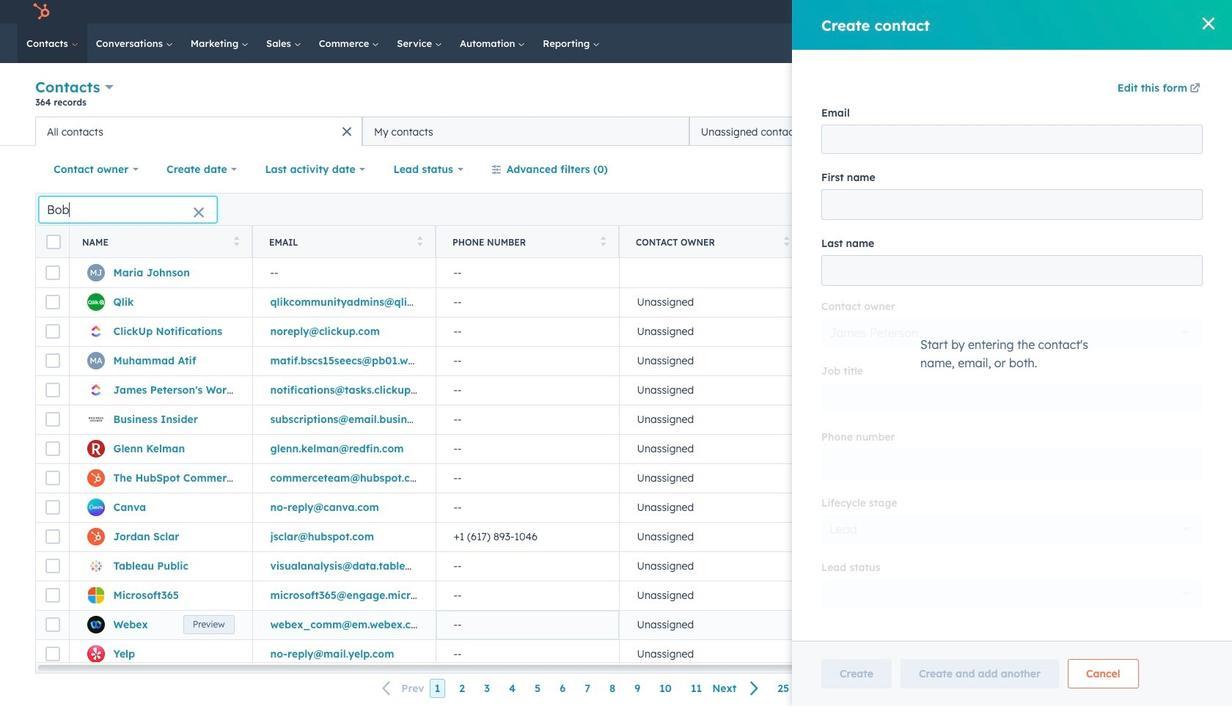 Task type: vqa. For each thing, say whether or not it's contained in the screenshot.
press to sort. ELEMENT
yes



Task type: describe. For each thing, give the bounding box(es) containing it.
Search name, phone, email addresses, or company search field
[[39, 196, 217, 223]]

Search HubSpot search field
[[1026, 31, 1181, 56]]

pagination navigation
[[374, 679, 768, 699]]

4 press to sort. element from the left
[[784, 236, 789, 248]]

1 press to sort. element from the left
[[234, 236, 239, 248]]



Task type: locate. For each thing, give the bounding box(es) containing it.
0 horizontal spatial press to sort. image
[[600, 236, 606, 246]]

marketplaces image
[[951, 7, 965, 20]]

clear input image
[[193, 207, 205, 219]]

banner
[[35, 75, 1197, 117]]

column header
[[802, 226, 987, 258]]

2 press to sort. element from the left
[[417, 236, 422, 248]]

1 horizontal spatial press to sort. image
[[784, 236, 789, 246]]

1 press to sort. image from the left
[[600, 236, 606, 246]]

press to sort. image for 1st press to sort. element from right
[[784, 236, 789, 246]]

1 horizontal spatial press to sort. image
[[417, 236, 422, 246]]

press to sort. image for fourth press to sort. element from the right
[[234, 236, 239, 246]]

3 press to sort. element from the left
[[600, 236, 606, 248]]

tooltip
[[82, 166, 175, 187]]

james peterson image
[[1062, 5, 1075, 18]]

press to sort. image for 2nd press to sort. element from the left
[[417, 236, 422, 246]]

menu
[[844, 0, 1215, 23]]

1 press to sort. image from the left
[[234, 236, 239, 246]]

press to sort. image for third press to sort. element from left
[[600, 236, 606, 246]]

2 press to sort. image from the left
[[784, 236, 789, 246]]

press to sort. image
[[234, 236, 239, 246], [417, 236, 422, 246]]

0 horizontal spatial press to sort. image
[[234, 236, 239, 246]]

press to sort. image
[[600, 236, 606, 246], [784, 236, 789, 246]]

press to sort. element
[[234, 236, 239, 248], [417, 236, 422, 248], [600, 236, 606, 248], [784, 236, 789, 248]]

2 press to sort. image from the left
[[417, 236, 422, 246]]



